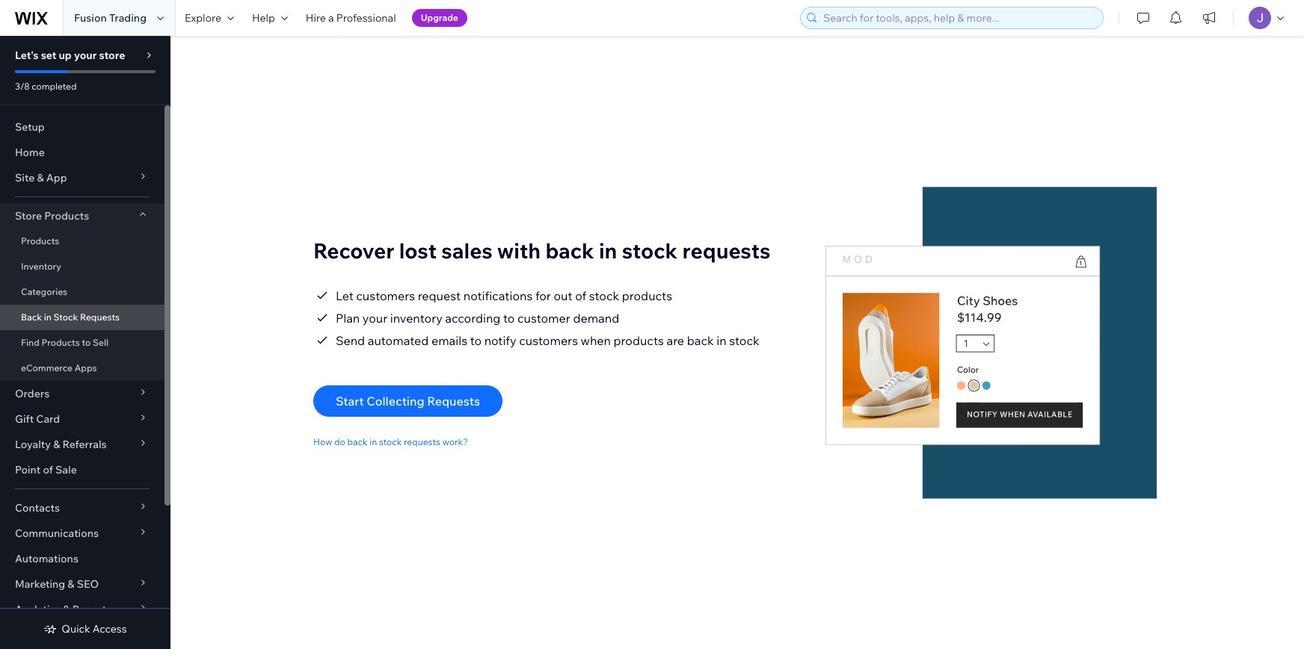 Task type: locate. For each thing, give the bounding box(es) containing it.
card
[[36, 413, 60, 426]]

customers down customer
[[519, 333, 578, 348]]

completed
[[32, 81, 77, 92]]

1 vertical spatial customers
[[519, 333, 578, 348]]

setup link
[[0, 114, 165, 140]]

1 vertical spatial requests
[[427, 394, 480, 409]]

in right are
[[717, 333, 727, 348]]

customers
[[356, 288, 415, 303], [519, 333, 578, 348]]

when
[[581, 333, 611, 348]]

orders button
[[0, 381, 165, 407]]

0 vertical spatial of
[[575, 288, 586, 303]]

in right back
[[44, 312, 52, 323]]

site
[[15, 171, 35, 185]]

to
[[503, 311, 515, 326], [470, 333, 482, 348], [82, 337, 91, 349]]

requests
[[682, 237, 771, 264], [404, 436, 440, 448]]

quick
[[62, 623, 90, 636]]

back
[[545, 237, 594, 264], [687, 333, 714, 348], [347, 436, 368, 448]]

let customers request notifications for out of stock products plan your inventory according to customer demand send automated emails to notify customers when products are back in stock
[[336, 288, 760, 348]]

1 horizontal spatial requests
[[682, 237, 771, 264]]

hire a professional link
[[297, 0, 405, 36]]

& for analytics
[[63, 604, 70, 617]]

0 vertical spatial requests
[[682, 237, 771, 264]]

your
[[74, 49, 97, 62], [363, 311, 388, 326]]

of inside let customers request notifications for out of stock products plan your inventory according to customer demand send automated emails to notify customers when products are back in stock
[[575, 288, 586, 303]]

to up notify
[[503, 311, 515, 326]]

professional
[[336, 11, 396, 25]]

to inside sidebar "element"
[[82, 337, 91, 349]]

quick access
[[62, 623, 127, 636]]

2 horizontal spatial to
[[503, 311, 515, 326]]

notify
[[484, 333, 517, 348]]

1 horizontal spatial of
[[575, 288, 586, 303]]

request
[[418, 288, 461, 303]]

do
[[334, 436, 345, 448]]

requests up sell
[[80, 312, 120, 323]]

store
[[15, 209, 42, 223]]

1 horizontal spatial customers
[[519, 333, 578, 348]]

products left are
[[614, 333, 664, 348]]

site & app button
[[0, 165, 165, 191]]

analytics & reports
[[15, 604, 112, 617]]

0 horizontal spatial requests
[[404, 436, 440, 448]]

0 horizontal spatial of
[[43, 464, 53, 477]]

products up products link
[[44, 209, 89, 223]]

products
[[622, 288, 672, 303], [614, 333, 664, 348]]

your right plan
[[363, 311, 388, 326]]

work?
[[442, 436, 468, 448]]

& right 'site'
[[37, 171, 44, 185]]

let
[[336, 288, 354, 303]]

of right out
[[575, 288, 586, 303]]

&
[[37, 171, 44, 185], [53, 438, 60, 452], [68, 578, 74, 592], [63, 604, 70, 617]]

point
[[15, 464, 41, 477]]

& inside analytics & reports dropdown button
[[63, 604, 70, 617]]

2 horizontal spatial back
[[687, 333, 714, 348]]

0 vertical spatial customers
[[356, 288, 415, 303]]

0 horizontal spatial your
[[74, 49, 97, 62]]

in right do
[[370, 436, 377, 448]]

analytics & reports button
[[0, 598, 165, 623]]

1 vertical spatial back
[[687, 333, 714, 348]]

products inside dropdown button
[[44, 209, 89, 223]]

gift card
[[15, 413, 60, 426]]

0 horizontal spatial customers
[[356, 288, 415, 303]]

in inside sidebar "element"
[[44, 312, 52, 323]]

1 vertical spatial of
[[43, 464, 53, 477]]

0 vertical spatial products
[[622, 288, 672, 303]]

loyalty & referrals
[[15, 438, 107, 452]]

explore
[[185, 11, 221, 25]]

0 vertical spatial products
[[44, 209, 89, 223]]

requests
[[80, 312, 120, 323], [427, 394, 480, 409]]

products up 'ecommerce apps'
[[41, 337, 80, 349]]

2 vertical spatial products
[[41, 337, 80, 349]]

back right are
[[687, 333, 714, 348]]

0 vertical spatial requests
[[80, 312, 120, 323]]

marketing & seo button
[[0, 572, 165, 598]]

products up are
[[622, 288, 672, 303]]

how do back in stock requests work? link
[[313, 436, 468, 448]]

& inside site & app popup button
[[37, 171, 44, 185]]

of left sale
[[43, 464, 53, 477]]

products link
[[0, 229, 165, 254]]

of inside sidebar "element"
[[43, 464, 53, 477]]

0 horizontal spatial back
[[347, 436, 368, 448]]

customer
[[517, 311, 570, 326]]

products for store
[[44, 209, 89, 223]]

your inside sidebar "element"
[[74, 49, 97, 62]]

sidebar element
[[0, 36, 171, 650]]

trading
[[109, 11, 147, 25]]

& for marketing
[[68, 578, 74, 592]]

0 horizontal spatial to
[[82, 337, 91, 349]]

back up out
[[545, 237, 594, 264]]

are
[[667, 333, 684, 348]]

how
[[313, 436, 332, 448]]

& inside marketing & seo dropdown button
[[68, 578, 74, 592]]

0 horizontal spatial requests
[[80, 312, 120, 323]]

1 vertical spatial your
[[363, 311, 388, 326]]

hire a professional
[[306, 11, 396, 25]]

in
[[599, 237, 617, 264], [44, 312, 52, 323], [717, 333, 727, 348], [370, 436, 377, 448]]

loyalty
[[15, 438, 51, 452]]

setup
[[15, 120, 45, 134]]

requests up work?
[[427, 394, 480, 409]]

ecommerce apps
[[21, 363, 97, 374]]

to left sell
[[82, 337, 91, 349]]

customers up inventory
[[356, 288, 415, 303]]

according
[[445, 311, 501, 326]]

let's set up your store
[[15, 49, 125, 62]]

1 vertical spatial products
[[21, 236, 59, 247]]

& left seo
[[68, 578, 74, 592]]

up
[[59, 49, 72, 62]]

back right do
[[347, 436, 368, 448]]

1 horizontal spatial requests
[[427, 394, 480, 409]]

0 vertical spatial back
[[545, 237, 594, 264]]

1 horizontal spatial back
[[545, 237, 594, 264]]

set
[[41, 49, 56, 62]]

sell
[[93, 337, 109, 349]]

collecting
[[367, 394, 424, 409]]

Search for tools, apps, help & more... field
[[819, 7, 1099, 28]]

1 horizontal spatial your
[[363, 311, 388, 326]]

& right loyalty
[[53, 438, 60, 452]]

of
[[575, 288, 586, 303], [43, 464, 53, 477]]

loyalty & referrals button
[[0, 432, 165, 458]]

plan
[[336, 311, 360, 326]]

products up inventory
[[21, 236, 59, 247]]

& up the quick
[[63, 604, 70, 617]]

gift card button
[[0, 407, 165, 432]]

0 vertical spatial your
[[74, 49, 97, 62]]

reports
[[72, 604, 112, 617]]

for
[[535, 288, 551, 303]]

& inside loyalty & referrals popup button
[[53, 438, 60, 452]]

your right up at the left
[[74, 49, 97, 62]]

find
[[21, 337, 39, 349]]

to down according
[[470, 333, 482, 348]]

products
[[44, 209, 89, 223], [21, 236, 59, 247], [41, 337, 80, 349]]



Task type: vqa. For each thing, say whether or not it's contained in the screenshot.
do
yes



Task type: describe. For each thing, give the bounding box(es) containing it.
stock
[[54, 312, 78, 323]]

requests inside button
[[427, 394, 480, 409]]

3/8
[[15, 81, 30, 92]]

upgrade
[[421, 12, 458, 23]]

with
[[497, 237, 541, 264]]

communications button
[[0, 521, 165, 547]]

& for site
[[37, 171, 44, 185]]

inventory link
[[0, 254, 165, 280]]

send
[[336, 333, 365, 348]]

emails
[[431, 333, 467, 348]]

& for loyalty
[[53, 438, 60, 452]]

requests inside sidebar "element"
[[80, 312, 120, 323]]

2 vertical spatial back
[[347, 436, 368, 448]]

inventory
[[390, 311, 443, 326]]

find products to sell
[[21, 337, 109, 349]]

marketing & seo
[[15, 578, 99, 592]]

start collecting requests
[[336, 394, 480, 409]]

store products
[[15, 209, 89, 223]]

sales
[[441, 237, 493, 264]]

seo
[[77, 578, 99, 592]]

out
[[554, 288, 573, 303]]

recover
[[313, 237, 394, 264]]

lost
[[399, 237, 437, 264]]

back in stock requests link
[[0, 305, 165, 331]]

in inside let customers request notifications for out of stock products plan your inventory according to customer demand send automated emails to notify customers when products are back in stock
[[717, 333, 727, 348]]

point of sale
[[15, 464, 77, 477]]

quick access button
[[44, 623, 127, 636]]

1 vertical spatial requests
[[404, 436, 440, 448]]

app
[[46, 171, 67, 185]]

help
[[252, 11, 275, 25]]

fusion trading
[[74, 11, 147, 25]]

back inside let customers request notifications for out of stock products plan your inventory according to customer demand send automated emails to notify customers when products are back in stock
[[687, 333, 714, 348]]

point of sale link
[[0, 458, 165, 483]]

products for find
[[41, 337, 80, 349]]

contacts button
[[0, 496, 165, 521]]

1 vertical spatial products
[[614, 333, 664, 348]]

orders
[[15, 387, 50, 401]]

start collecting requests button
[[313, 386, 503, 417]]

how do back in stock requests work?
[[313, 436, 468, 448]]

home link
[[0, 140, 165, 165]]

ecommerce apps link
[[0, 356, 165, 381]]

your inside let customers request notifications for out of stock products plan your inventory according to customer demand send automated emails to notify customers when products are back in stock
[[363, 311, 388, 326]]

in up demand
[[599, 237, 617, 264]]

recover lost sales with back in stock requests
[[313, 237, 771, 264]]

communications
[[15, 527, 99, 541]]

fusion
[[74, 11, 107, 25]]

hire
[[306, 11, 326, 25]]

access
[[93, 623, 127, 636]]

upgrade button
[[412, 9, 467, 27]]

start
[[336, 394, 364, 409]]

notifications
[[463, 288, 533, 303]]

inventory
[[21, 261, 61, 272]]

back
[[21, 312, 42, 323]]

automations link
[[0, 547, 165, 572]]

automated
[[368, 333, 429, 348]]

find products to sell link
[[0, 331, 165, 356]]

store
[[99, 49, 125, 62]]

automations
[[15, 553, 78, 566]]

categories
[[21, 286, 67, 298]]

let's
[[15, 49, 39, 62]]

referrals
[[62, 438, 107, 452]]

categories link
[[0, 280, 165, 305]]

home
[[15, 146, 45, 159]]

sale
[[55, 464, 77, 477]]

analytics
[[15, 604, 61, 617]]

help button
[[243, 0, 297, 36]]

3/8 completed
[[15, 81, 77, 92]]

gift
[[15, 413, 34, 426]]

demand
[[573, 311, 619, 326]]

store products button
[[0, 203, 165, 229]]

back in stock requests
[[21, 312, 120, 323]]

marketing
[[15, 578, 65, 592]]

site & app
[[15, 171, 67, 185]]

apps
[[75, 363, 97, 374]]

contacts
[[15, 502, 60, 515]]

1 horizontal spatial to
[[470, 333, 482, 348]]



